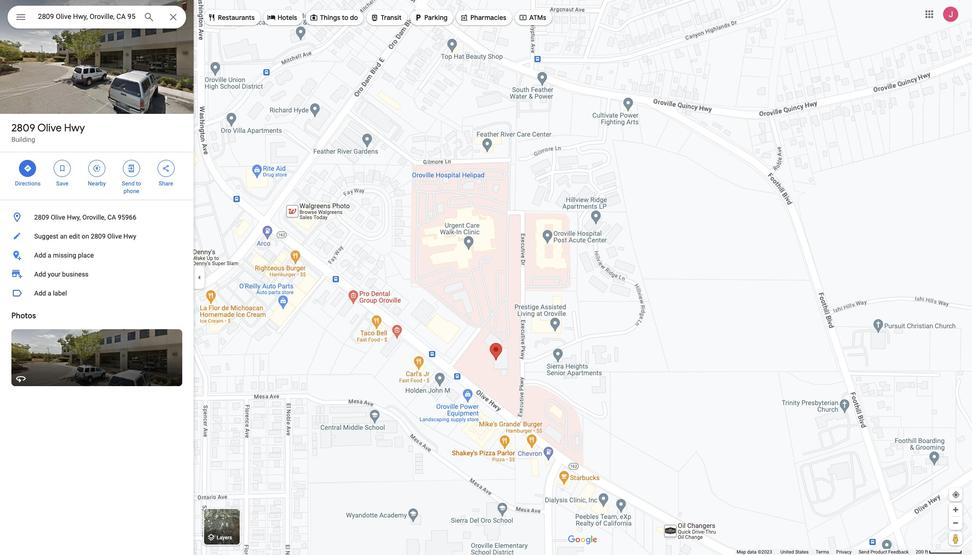 Task type: locate. For each thing, give the bounding box(es) containing it.
label
[[53, 290, 67, 297]]


[[15, 10, 27, 24]]

footer
[[737, 549, 916, 555]]

place
[[78, 252, 94, 259]]

add a missing place
[[34, 252, 94, 259]]

hwy inside 2809 olive hwy building
[[64, 122, 85, 135]]

add inside button
[[34, 252, 46, 259]]


[[58, 163, 67, 174]]

things
[[320, 13, 340, 22]]

to inside send to phone
[[136, 180, 141, 187]]

send for send to phone
[[122, 180, 135, 187]]

2 add from the top
[[34, 271, 46, 278]]

oroville,
[[82, 214, 106, 221]]

1 horizontal spatial to
[[342, 13, 348, 22]]

1 add from the top
[[34, 252, 46, 259]]

 things to do
[[310, 12, 358, 23]]

 parking
[[414, 12, 448, 23]]

0 vertical spatial a
[[48, 252, 51, 259]]

2 vertical spatial olive
[[107, 233, 122, 240]]

 search field
[[8, 6, 186, 30]]

directions
[[15, 180, 41, 187]]

add a missing place button
[[0, 246, 194, 265]]

0 vertical spatial 2809
[[11, 122, 35, 135]]

transit
[[381, 13, 402, 22]]

2809 inside "button"
[[34, 214, 49, 221]]

2 vertical spatial add
[[34, 290, 46, 297]]

add for add a missing place
[[34, 252, 46, 259]]

1 vertical spatial olive
[[51, 214, 65, 221]]

a for label
[[48, 290, 51, 297]]

send up phone at the left top of the page
[[122, 180, 135, 187]]

0 vertical spatial add
[[34, 252, 46, 259]]

1 vertical spatial 2809
[[34, 214, 49, 221]]

footer containing map data ©2023
[[737, 549, 916, 555]]

2809 right on
[[91, 233, 106, 240]]

send inside send product feedback button
[[859, 550, 870, 555]]

0 vertical spatial send
[[122, 180, 135, 187]]

edit
[[69, 233, 80, 240]]

an
[[60, 233, 67, 240]]

 transit
[[370, 12, 402, 23]]

actions for 2809 olive hwy region
[[0, 152, 194, 200]]

add
[[34, 252, 46, 259], [34, 271, 46, 278], [34, 290, 46, 297]]

2 a from the top
[[48, 290, 51, 297]]

add down suggest
[[34, 252, 46, 259]]

footer inside google maps element
[[737, 549, 916, 555]]

hwy
[[64, 122, 85, 135], [123, 233, 136, 240]]

privacy button
[[836, 549, 852, 555]]


[[460, 12, 469, 23]]

2809 Olive Hwy, Oroville, CA 95966 field
[[8, 6, 186, 28]]

hwy inside button
[[123, 233, 136, 240]]

send
[[122, 180, 135, 187], [859, 550, 870, 555]]

2809 inside 2809 olive hwy building
[[11, 122, 35, 135]]

2809 up building
[[11, 122, 35, 135]]

1 vertical spatial send
[[859, 550, 870, 555]]

©2023
[[758, 550, 772, 555]]

0 vertical spatial olive
[[37, 122, 62, 135]]


[[93, 163, 101, 174]]

save
[[56, 180, 68, 187]]

business
[[62, 271, 89, 278]]

a left the missing
[[48, 252, 51, 259]]

to left the do
[[342, 13, 348, 22]]

1 vertical spatial a
[[48, 290, 51, 297]]

send inside send to phone
[[122, 180, 135, 187]]

add a label button
[[0, 284, 194, 303]]

add left the your
[[34, 271, 46, 278]]

collapse side panel image
[[194, 273, 205, 283]]

a for missing
[[48, 252, 51, 259]]

2809 up suggest
[[34, 214, 49, 221]]

a
[[48, 252, 51, 259], [48, 290, 51, 297]]

share
[[159, 180, 173, 187]]

zoom in image
[[952, 507, 959, 514]]

 hotels
[[267, 12, 297, 23]]

3 add from the top
[[34, 290, 46, 297]]

1 vertical spatial add
[[34, 271, 46, 278]]

0 vertical spatial to
[[342, 13, 348, 22]]

hwy up 
[[64, 122, 85, 135]]

2809 olive hwy, oroville, ca 95966
[[34, 214, 136, 221]]

 restaurants
[[207, 12, 255, 23]]

add inside button
[[34, 290, 46, 297]]

1 vertical spatial hwy
[[123, 233, 136, 240]]

 button
[[8, 6, 34, 30]]

0 horizontal spatial send
[[122, 180, 135, 187]]

olive left hwy,
[[51, 214, 65, 221]]

a inside button
[[48, 290, 51, 297]]

send to phone
[[122, 180, 141, 195]]

layers
[[217, 535, 232, 541]]


[[127, 163, 136, 174]]


[[267, 12, 276, 23]]

on
[[82, 233, 89, 240]]

add for add a label
[[34, 290, 46, 297]]

terms button
[[816, 549, 829, 555]]

1 a from the top
[[48, 252, 51, 259]]

0 horizontal spatial to
[[136, 180, 141, 187]]

parking
[[424, 13, 448, 22]]

1 horizontal spatial send
[[859, 550, 870, 555]]

1 horizontal spatial hwy
[[123, 233, 136, 240]]

2809 for hwy
[[11, 122, 35, 135]]

2809 inside button
[[91, 233, 106, 240]]

2809 olive hwy building
[[11, 122, 85, 143]]

olive inside "button"
[[51, 214, 65, 221]]

to up phone at the left top of the page
[[136, 180, 141, 187]]

phone
[[124, 188, 139, 195]]

olive down ca
[[107, 233, 122, 240]]

olive inside 2809 olive hwy building
[[37, 122, 62, 135]]

privacy
[[836, 550, 852, 555]]

send left product
[[859, 550, 870, 555]]

2809
[[11, 122, 35, 135], [34, 214, 49, 221], [91, 233, 106, 240]]

0 vertical spatial hwy
[[64, 122, 85, 135]]

2 vertical spatial 2809
[[91, 233, 106, 240]]

your
[[48, 271, 60, 278]]

to
[[342, 13, 348, 22], [136, 180, 141, 187]]

0 horizontal spatial hwy
[[64, 122, 85, 135]]

olive up 
[[37, 122, 62, 135]]

1 vertical spatial to
[[136, 180, 141, 187]]

a left label
[[48, 290, 51, 297]]


[[207, 12, 216, 23]]

hwy down 95966
[[123, 233, 136, 240]]

pharmacies
[[470, 13, 507, 22]]

None field
[[38, 11, 136, 22]]

a inside button
[[48, 252, 51, 259]]

olive
[[37, 122, 62, 135], [51, 214, 65, 221], [107, 233, 122, 240]]

add left label
[[34, 290, 46, 297]]


[[162, 163, 170, 174]]



Task type: vqa. For each thing, say whether or not it's contained in the screenshot.
Send to phone Send
yes



Task type: describe. For each thing, give the bounding box(es) containing it.

[[519, 12, 527, 23]]

add your business link
[[0, 265, 194, 284]]

nearby
[[88, 180, 106, 187]]

2809 olive hwy, oroville, ca 95966 button
[[0, 208, 194, 227]]

hotels
[[278, 13, 297, 22]]

add a label
[[34, 290, 67, 297]]

olive inside button
[[107, 233, 122, 240]]

to inside  things to do
[[342, 13, 348, 22]]


[[310, 12, 318, 23]]

add your business
[[34, 271, 89, 278]]

suggest an edit on 2809 olive hwy
[[34, 233, 136, 240]]

building
[[11, 136, 35, 143]]


[[370, 12, 379, 23]]

olive for hwy
[[37, 122, 62, 135]]

product
[[871, 550, 887, 555]]

zoom out image
[[952, 520, 959, 527]]

suggest an edit on 2809 olive hwy button
[[0, 227, 194, 246]]

google maps element
[[0, 0, 972, 555]]


[[414, 12, 423, 23]]

add for add your business
[[34, 271, 46, 278]]

show your location image
[[952, 491, 960, 499]]

200
[[916, 550, 924, 555]]

show street view coverage image
[[949, 532, 963, 546]]

united states button
[[781, 549, 809, 555]]

suggest
[[34, 233, 58, 240]]

united
[[781, 550, 794, 555]]


[[23, 163, 32, 174]]

united states
[[781, 550, 809, 555]]

2809 for hwy,
[[34, 214, 49, 221]]

ft
[[925, 550, 928, 555]]

data
[[747, 550, 757, 555]]

do
[[350, 13, 358, 22]]

terms
[[816, 550, 829, 555]]

olive for hwy,
[[51, 214, 65, 221]]

none field inside 2809 olive hwy, oroville, ca 95966 field
[[38, 11, 136, 22]]

restaurants
[[218, 13, 255, 22]]

google account: james peterson  
(james.peterson1902@gmail.com) image
[[943, 6, 959, 22]]

ca
[[107, 214, 116, 221]]

95966
[[118, 214, 136, 221]]

send product feedback
[[859, 550, 909, 555]]

atms
[[529, 13, 546, 22]]

states
[[795, 550, 809, 555]]

send product feedback button
[[859, 549, 909, 555]]

200 ft button
[[916, 550, 962, 555]]

photos
[[11, 311, 36, 321]]

200 ft
[[916, 550, 928, 555]]

 atms
[[519, 12, 546, 23]]

send for send product feedback
[[859, 550, 870, 555]]

hwy,
[[67, 214, 81, 221]]

2809 olive hwy main content
[[0, 0, 194, 555]]

missing
[[53, 252, 76, 259]]

feedback
[[888, 550, 909, 555]]

map data ©2023
[[737, 550, 773, 555]]

map
[[737, 550, 746, 555]]

 pharmacies
[[460, 12, 507, 23]]



